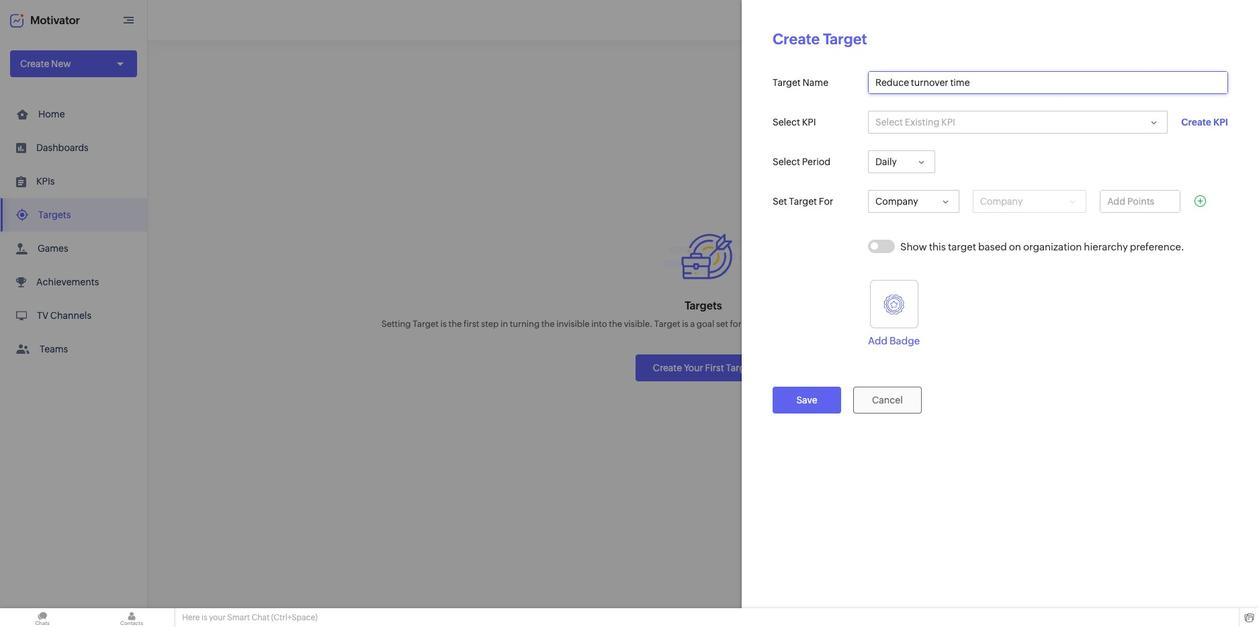 Task type: locate. For each thing, give the bounding box(es) containing it.
1 horizontal spatial for
[[952, 319, 963, 329]]

select inside field
[[876, 117, 903, 128]]

first
[[464, 319, 480, 329]]

target right visible.
[[655, 319, 681, 329]]

measured
[[815, 319, 855, 329]]

select down "target name"
[[773, 117, 801, 128]]

specific
[[971, 319, 1003, 329]]

create your first target
[[653, 363, 754, 374]]

the right into
[[609, 319, 623, 329]]

a left person
[[744, 319, 748, 329]]

target right first
[[726, 363, 754, 374]]

list containing home
[[0, 97, 147, 366]]

is left first
[[441, 319, 447, 329]]

kpi
[[802, 117, 817, 128], [942, 117, 956, 128], [1214, 117, 1229, 128]]

3 the from the left
[[609, 319, 623, 329]]

1 horizontal spatial targets
[[685, 300, 723, 313]]

2 horizontal spatial a
[[965, 319, 970, 329]]

company up based
[[981, 196, 1023, 207]]

Company field
[[869, 190, 960, 213], [973, 190, 1087, 213]]

target up name
[[824, 31, 868, 48]]

existing
[[905, 117, 940, 128]]

for
[[730, 319, 742, 329], [952, 319, 963, 329]]

turning
[[510, 319, 540, 329]]

kpi for create kpi
[[1214, 117, 1229, 128]]

new
[[51, 58, 71, 69]]

add
[[869, 336, 888, 347]]

Daily field
[[869, 151, 936, 173]]

select for select period
[[773, 157, 801, 167]]

for right 'set'
[[730, 319, 742, 329]]

create for create kpi
[[1182, 117, 1212, 128]]

target name
[[773, 77, 829, 88]]

create
[[773, 31, 820, 48], [20, 58, 49, 69], [1182, 117, 1212, 128], [653, 363, 682, 374]]

smart
[[227, 614, 250, 623]]

daily
[[876, 157, 897, 167]]

2 or from the left
[[901, 319, 909, 329]]

company down the "daily" field in the top right of the page
[[876, 196, 919, 207]]

targets up goal
[[685, 300, 723, 313]]

0 horizontal spatial a
[[691, 319, 695, 329]]

2 horizontal spatial kpi
[[1214, 117, 1229, 128]]

time.
[[1005, 319, 1026, 329]]

create your first target button
[[636, 355, 772, 382]]

company field down the "daily" field in the top right of the page
[[869, 190, 960, 213]]

here is your smart chat (ctrl+space)
[[182, 614, 318, 623]]

0 horizontal spatial company field
[[869, 190, 960, 213]]

1 horizontal spatial company
[[981, 196, 1023, 207]]

select left period
[[773, 157, 801, 167]]

is left goal
[[682, 319, 689, 329]]

1 horizontal spatial or
[[901, 319, 909, 329]]

Select Existing KPI field
[[869, 111, 1168, 134]]

0 horizontal spatial the
[[449, 319, 462, 329]]

first
[[706, 363, 724, 374]]

3 kpi from the left
[[1214, 117, 1229, 128]]

or
[[780, 319, 789, 329], [901, 319, 909, 329]]

1 horizontal spatial in
[[857, 319, 864, 329]]

period
[[802, 157, 831, 167]]

target left name
[[773, 77, 801, 88]]

tv channels
[[37, 311, 91, 321]]

select
[[773, 117, 801, 128], [876, 117, 903, 128], [773, 157, 801, 167]]

dashboards
[[36, 143, 89, 153]]

targets inside targets setting target is the first step in turning the invisible into the visible. target is a goal set for a person or team measured in revenue or units sold for a specific time.
[[685, 300, 723, 313]]

in left revenue
[[857, 319, 864, 329]]

targets for targets setting target is the first step in turning the invisible into the visible. target is a goal set for a person or team measured in revenue or units sold for a specific time.
[[685, 300, 723, 313]]

create for create your first target
[[653, 363, 682, 374]]

for right the sold
[[952, 319, 963, 329]]

cancel
[[873, 395, 903, 406]]

visible.
[[624, 319, 653, 329]]

target left for
[[789, 196, 817, 207]]

list
[[0, 97, 147, 366]]

channels
[[50, 311, 91, 321]]

company field up show this target based on organization hierarchy preference.
[[973, 190, 1087, 213]]

0 horizontal spatial for
[[730, 319, 742, 329]]

motivator
[[30, 14, 80, 27]]

a left goal
[[691, 319, 695, 329]]

1 horizontal spatial the
[[542, 319, 555, 329]]

a
[[691, 319, 695, 329], [744, 319, 748, 329], [965, 319, 970, 329]]

targets setting target is the first step in turning the invisible into the visible. target is a goal set for a person or team measured in revenue or units sold for a specific time.
[[382, 300, 1026, 329]]

games
[[38, 243, 68, 254]]

save button
[[773, 387, 842, 414]]

is left your
[[202, 614, 207, 623]]

targets
[[38, 210, 71, 220], [685, 300, 723, 313]]

step
[[481, 319, 499, 329]]

None text field
[[869, 72, 1228, 93]]

based
[[979, 241, 1007, 252]]

revenue
[[866, 319, 899, 329]]

targets up games
[[38, 210, 71, 220]]

the
[[449, 319, 462, 329], [542, 319, 555, 329], [609, 319, 623, 329]]

1 horizontal spatial a
[[744, 319, 748, 329]]

create kpi
[[1182, 117, 1229, 128]]

0 horizontal spatial kpi
[[802, 117, 817, 128]]

contacts image
[[89, 609, 174, 628]]

1 vertical spatial targets
[[685, 300, 723, 313]]

0 horizontal spatial targets
[[38, 210, 71, 220]]

your
[[684, 363, 704, 374]]

company
[[876, 196, 919, 207], [981, 196, 1023, 207]]

targets for targets
[[38, 210, 71, 220]]

or left team
[[780, 319, 789, 329]]

for
[[819, 196, 834, 207]]

goal
[[697, 319, 715, 329]]

target
[[824, 31, 868, 48], [773, 77, 801, 88], [789, 196, 817, 207], [413, 319, 439, 329], [655, 319, 681, 329], [726, 363, 754, 374]]

target inside button
[[726, 363, 754, 374]]

0 horizontal spatial or
[[780, 319, 789, 329]]

2 kpi from the left
[[942, 117, 956, 128]]

tv
[[37, 311, 48, 321]]

0 horizontal spatial company
[[876, 196, 919, 207]]

0 vertical spatial targets
[[38, 210, 71, 220]]

the right turning
[[542, 319, 555, 329]]

here
[[182, 614, 200, 623]]

1 horizontal spatial company field
[[973, 190, 1087, 213]]

sold
[[933, 319, 950, 329]]

2 in from the left
[[857, 319, 864, 329]]

show
[[901, 241, 927, 252]]

is
[[441, 319, 447, 329], [682, 319, 689, 329], [202, 614, 207, 623]]

or left "units" on the bottom
[[901, 319, 909, 329]]

create new
[[20, 58, 71, 69]]

team
[[791, 319, 813, 329]]

0 horizontal spatial in
[[501, 319, 508, 329]]

1 kpi from the left
[[802, 117, 817, 128]]

create for create target
[[773, 31, 820, 48]]

this
[[930, 241, 946, 252]]

1 in from the left
[[501, 319, 508, 329]]

the left first
[[449, 319, 462, 329]]

in right step
[[501, 319, 508, 329]]

home
[[38, 109, 65, 120]]

1 a from the left
[[691, 319, 695, 329]]

1 company from the left
[[876, 196, 919, 207]]

create inside create your first target button
[[653, 363, 682, 374]]

a left specific
[[965, 319, 970, 329]]

in
[[501, 319, 508, 329], [857, 319, 864, 329]]

chat
[[252, 614, 270, 623]]

2 company from the left
[[981, 196, 1023, 207]]

select left existing
[[876, 117, 903, 128]]

1 horizontal spatial kpi
[[942, 117, 956, 128]]

set target for
[[773, 196, 834, 207]]

2 horizontal spatial the
[[609, 319, 623, 329]]



Task type: describe. For each thing, give the bounding box(es) containing it.
3 a from the left
[[965, 319, 970, 329]]

2 company field from the left
[[973, 190, 1087, 213]]

set
[[773, 196, 788, 207]]

name
[[803, 77, 829, 88]]

preference.
[[1131, 241, 1185, 252]]

select existing kpi
[[876, 117, 956, 128]]

setting
[[382, 319, 411, 329]]

(ctrl+space)
[[271, 614, 318, 623]]

on
[[1009, 241, 1022, 252]]

company for 1st company field from the right
[[981, 196, 1023, 207]]

invisible
[[557, 319, 590, 329]]

units
[[911, 319, 931, 329]]

0 horizontal spatial is
[[202, 614, 207, 623]]

kpi for select kpi
[[802, 117, 817, 128]]

into
[[592, 319, 608, 329]]

chats image
[[0, 609, 85, 628]]

1 for from the left
[[730, 319, 742, 329]]

show this target based on organization hierarchy preference.
[[901, 241, 1185, 252]]

kpis
[[36, 176, 55, 187]]

add badge
[[869, 336, 920, 347]]

select period
[[773, 157, 831, 167]]

1 or from the left
[[780, 319, 789, 329]]

1 horizontal spatial is
[[441, 319, 447, 329]]

create target
[[773, 31, 868, 48]]

teams
[[40, 344, 68, 355]]

cancel button
[[854, 387, 922, 414]]

user image
[[1218, 9, 1240, 31]]

hierarchy
[[1085, 241, 1129, 252]]

badge
[[890, 336, 920, 347]]

your
[[209, 614, 226, 623]]

select for select existing kpi
[[876, 117, 903, 128]]

set
[[717, 319, 729, 329]]

achievements
[[36, 277, 99, 288]]

target right setting
[[413, 319, 439, 329]]

company for 1st company field
[[876, 196, 919, 207]]

select for select kpi
[[773, 117, 801, 128]]

select kpi
[[773, 117, 817, 128]]

create for create new
[[20, 58, 49, 69]]

2 for from the left
[[952, 319, 963, 329]]

2 horizontal spatial is
[[682, 319, 689, 329]]

kpi inside field
[[942, 117, 956, 128]]

1 company field from the left
[[869, 190, 960, 213]]

2 a from the left
[[744, 319, 748, 329]]

1 the from the left
[[449, 319, 462, 329]]

save
[[797, 395, 818, 406]]

target
[[948, 241, 977, 252]]

organization
[[1024, 241, 1083, 252]]

Add Points text field
[[1101, 191, 1181, 212]]

2 the from the left
[[542, 319, 555, 329]]

person
[[750, 319, 779, 329]]



Task type: vqa. For each thing, say whether or not it's contained in the screenshot.
Search Element
no



